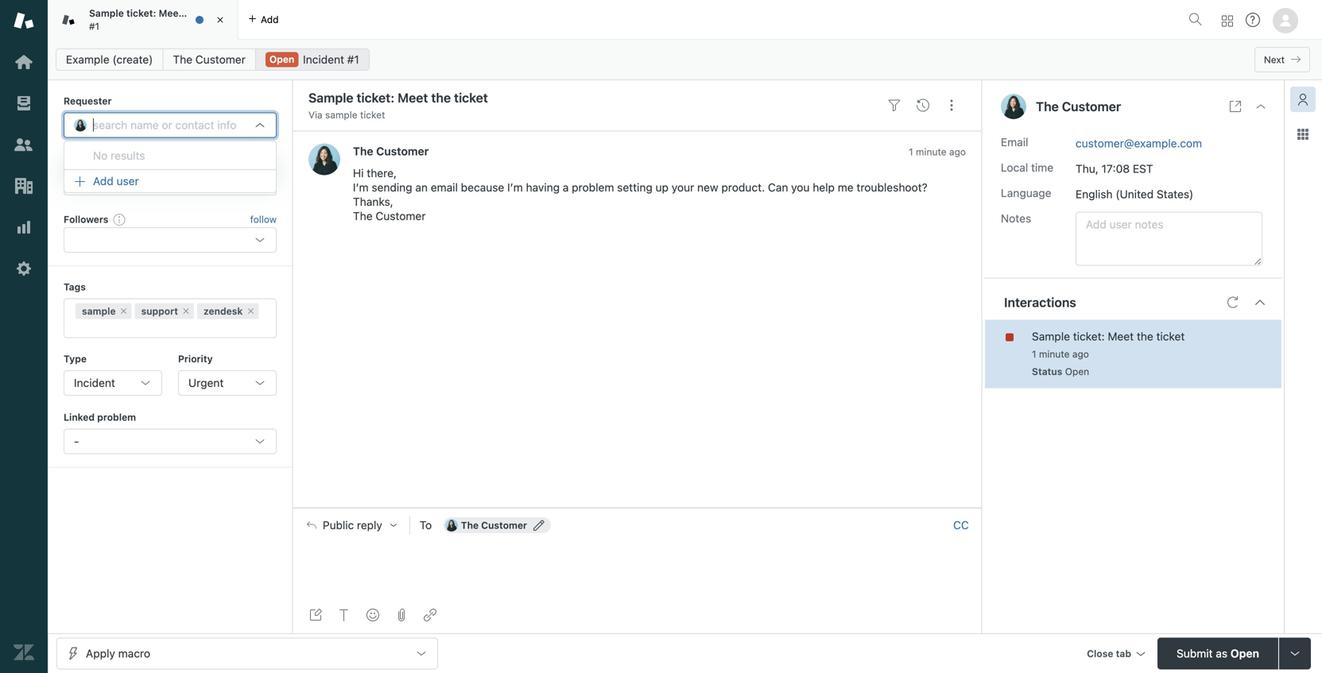 Task type: describe. For each thing, give the bounding box(es) containing it.
open inside secondary element
[[270, 54, 295, 65]]

view more details image
[[1230, 100, 1243, 113]]

zendesk products image
[[1223, 16, 1234, 27]]

hide composer image
[[631, 502, 644, 515]]

interactions
[[1005, 295, 1077, 310]]

tab
[[1117, 649, 1132, 660]]

(create)
[[112, 53, 153, 66]]

submit
[[1177, 648, 1214, 661]]

views image
[[14, 93, 34, 114]]

#1 inside sample ticket: meet the ticket #1
[[89, 21, 100, 32]]

Subject field
[[305, 88, 877, 107]]

a
[[563, 181, 569, 194]]

user
[[117, 175, 139, 188]]

submit as open
[[1177, 648, 1260, 661]]

tab containing sample ticket: meet the ticket
[[48, 0, 239, 40]]

ticket actions image
[[946, 99, 959, 112]]

status
[[1033, 366, 1063, 378]]

the inside secondary element
[[173, 53, 193, 66]]

user image
[[1002, 94, 1027, 119]]

remove image for sample
[[119, 307, 129, 316]]

filter image
[[889, 99, 901, 112]]

ticket for sample ticket: meet the ticket 1 minute ago status open
[[1157, 330, 1186, 343]]

urgent
[[189, 377, 224, 390]]

add link (cmd k) image
[[424, 609, 437, 622]]

there,
[[367, 167, 397, 180]]

no results
[[93, 149, 145, 162]]

type
[[64, 354, 87, 365]]

ticket for sample ticket: meet the ticket #1
[[203, 8, 229, 19]]

est
[[1134, 162, 1154, 175]]

secondary element
[[48, 44, 1323, 76]]

states)
[[1157, 188, 1194, 201]]

public reply
[[323, 519, 382, 532]]

results
[[111, 149, 145, 162]]

cc
[[954, 519, 970, 532]]

incident button
[[64, 371, 162, 396]]

reply
[[357, 519, 382, 532]]

add user option
[[64, 169, 277, 193]]

ago inside sample ticket: meet the ticket 1 minute ago status open
[[1073, 349, 1090, 360]]

remove image for zendesk
[[246, 307, 256, 316]]

notes
[[1002, 212, 1032, 225]]

example (create)
[[66, 53, 153, 66]]

thu, 17:08 est
[[1076, 162, 1154, 175]]

follow
[[250, 214, 277, 225]]

customer left edit user "icon"
[[481, 520, 527, 531]]

close tab button
[[1080, 638, 1152, 673]]

the inside 'hi there, i'm sending an email because i'm having a problem setting up your new product. can you help me troubleshoot? thanks, the customer'
[[353, 210, 373, 223]]

because
[[461, 181, 505, 194]]

apply macro
[[86, 648, 150, 661]]

17:08
[[1102, 162, 1130, 175]]

the right customer@example.com icon
[[461, 520, 479, 531]]

zendesk
[[204, 306, 243, 317]]

the customer up thu,
[[1037, 99, 1122, 114]]

0 vertical spatial sample
[[325, 109, 358, 121]]

email
[[431, 181, 458, 194]]

zendesk image
[[14, 643, 34, 663]]

can
[[768, 181, 789, 194]]

customer inside secondary element
[[196, 53, 246, 66]]

macro
[[118, 648, 150, 661]]

english (united states)
[[1076, 188, 1194, 201]]

sample ticket: meet the ticket 1 minute ago status open
[[1033, 330, 1186, 378]]

followers
[[64, 214, 108, 225]]

1 i'm from the left
[[353, 181, 369, 194]]

public
[[323, 519, 354, 532]]

apply
[[86, 648, 115, 661]]

minute inside sample ticket: meet the ticket 1 minute ago status open
[[1040, 349, 1070, 360]]

1 vertical spatial problem
[[97, 412, 136, 423]]

incident #1
[[303, 53, 359, 66]]

via sample ticket
[[309, 109, 385, 121]]

info on adding followers image
[[113, 213, 126, 226]]

draft mode image
[[309, 609, 322, 622]]

new
[[698, 181, 719, 194]]

priority
[[178, 354, 213, 365]]

hi
[[353, 167, 364, 180]]

1 vertical spatial sample
[[82, 306, 116, 317]]

close image
[[212, 12, 228, 28]]

example (create) button
[[56, 49, 163, 71]]

to
[[420, 519, 432, 532]]

0 vertical spatial 1
[[909, 146, 914, 157]]

time
[[1032, 161, 1054, 174]]

events image
[[917, 99, 930, 112]]

the customer inside secondary element
[[173, 53, 246, 66]]

the up hi
[[353, 145, 374, 158]]

open inside sample ticket: meet the ticket 1 minute ago status open
[[1066, 366, 1090, 378]]

-
[[74, 435, 79, 448]]

close tab
[[1088, 649, 1132, 660]]

incident for incident #1
[[303, 53, 344, 66]]

an
[[416, 181, 428, 194]]

add
[[261, 14, 279, 25]]

product.
[[722, 181, 765, 194]]

urgent button
[[178, 371, 277, 396]]

requester element
[[64, 112, 277, 138]]

displays possible ticket submission types image
[[1290, 648, 1302, 661]]

admin image
[[14, 259, 34, 279]]



Task type: vqa. For each thing, say whether or not it's contained in the screenshot.
Requester field
yes



Task type: locate. For each thing, give the bounding box(es) containing it.
ticket: for sample ticket: meet the ticket #1
[[126, 8, 156, 19]]

0 vertical spatial open
[[270, 54, 295, 65]]

sending
[[372, 181, 413, 194]]

2 remove image from the left
[[246, 307, 256, 316]]

ticket: inside sample ticket: meet the ticket #1
[[126, 8, 156, 19]]

0 horizontal spatial i'm
[[353, 181, 369, 194]]

local time
[[1002, 161, 1054, 174]]

1 vertical spatial ticket:
[[1074, 330, 1105, 343]]

the customer right customer@example.com icon
[[461, 520, 527, 531]]

thu,
[[1076, 162, 1099, 175]]

help
[[813, 181, 835, 194]]

1 vertical spatial minute
[[1040, 349, 1070, 360]]

incident for incident
[[74, 377, 115, 390]]

incident inside secondary element
[[303, 53, 344, 66]]

having
[[526, 181, 560, 194]]

next
[[1265, 54, 1286, 65]]

meet inside sample ticket: meet the ticket #1
[[159, 8, 182, 19]]

1 vertical spatial meet
[[1108, 330, 1134, 343]]

up
[[656, 181, 669, 194]]

0 horizontal spatial the
[[185, 8, 200, 19]]

minute up status at bottom
[[1040, 349, 1070, 360]]

via
[[309, 109, 323, 121]]

followers element
[[64, 228, 277, 253]]

ticket inside sample ticket: meet the ticket #1
[[203, 8, 229, 19]]

2 i'm from the left
[[508, 181, 523, 194]]

minute down events image
[[916, 146, 947, 157]]

incident down type
[[74, 377, 115, 390]]

add
[[93, 175, 114, 188]]

english
[[1076, 188, 1113, 201]]

meet
[[159, 8, 182, 19], [1108, 330, 1134, 343]]

linked problem
[[64, 412, 136, 423]]

the down sample ticket: meet the ticket #1
[[173, 53, 193, 66]]

problem right 'a'
[[572, 181, 614, 194]]

next button
[[1255, 47, 1311, 72]]

get help image
[[1247, 13, 1261, 27]]

edit user image
[[534, 520, 545, 531]]

ticket: up (create) on the top of page
[[126, 8, 156, 19]]

requester list box
[[64, 141, 277, 193]]

2 horizontal spatial open
[[1231, 648, 1260, 661]]

1 vertical spatial sample
[[1033, 330, 1071, 343]]

ago down the ticket actions image
[[950, 146, 967, 157]]

1 horizontal spatial ago
[[1073, 349, 1090, 360]]

main element
[[0, 0, 48, 674]]

1 minute ago
[[909, 146, 967, 157]]

0 vertical spatial the
[[185, 8, 200, 19]]

hi there, i'm sending an email because i'm having a problem setting up your new product. can you help me troubleshoot? thanks, the customer
[[353, 167, 928, 223]]

tab
[[48, 0, 239, 40]]

#1 up via sample ticket
[[347, 53, 359, 66]]

insert emojis image
[[367, 609, 379, 622]]

2 vertical spatial ticket
[[1157, 330, 1186, 343]]

customer
[[196, 53, 246, 66], [1063, 99, 1122, 114], [376, 145, 429, 158], [376, 210, 426, 223], [481, 520, 527, 531]]

1 horizontal spatial open
[[1066, 366, 1090, 378]]

customer@example.com image
[[445, 519, 458, 532]]

1 vertical spatial incident
[[74, 377, 115, 390]]

local
[[1002, 161, 1029, 174]]

1 vertical spatial 1
[[1033, 349, 1037, 360]]

the for sample ticket: meet the ticket 1 minute ago status open
[[1137, 330, 1154, 343]]

open down add at the left top of the page
[[270, 54, 295, 65]]

linked problem element
[[64, 429, 277, 455]]

the customer link inside secondary element
[[163, 49, 256, 71]]

take
[[249, 153, 268, 164]]

1 horizontal spatial the customer link
[[353, 145, 429, 158]]

the right user icon
[[1037, 99, 1059, 114]]

public reply button
[[293, 509, 410, 542]]

2 vertical spatial open
[[1231, 648, 1260, 661]]

sample inside sample ticket: meet the ticket #1
[[89, 8, 124, 19]]

0 vertical spatial ticket:
[[126, 8, 156, 19]]

ago down interactions
[[1073, 349, 1090, 360]]

ticket: inside sample ticket: meet the ticket 1 minute ago status open
[[1074, 330, 1105, 343]]

the customer down close icon
[[173, 53, 246, 66]]

#1 inside secondary element
[[347, 53, 359, 66]]

0 horizontal spatial sample
[[89, 8, 124, 19]]

sample for sample ticket: meet the ticket 1 minute ago status open
[[1033, 330, 1071, 343]]

minute
[[916, 146, 947, 157], [1040, 349, 1070, 360]]

i'm
[[353, 181, 369, 194], [508, 181, 523, 194]]

get started image
[[14, 52, 34, 72]]

email
[[1002, 136, 1029, 149]]

close
[[1088, 649, 1114, 660]]

open
[[270, 54, 295, 65], [1066, 366, 1090, 378], [1231, 648, 1260, 661]]

close image
[[1255, 100, 1268, 113]]

take it
[[249, 153, 277, 164]]

0 vertical spatial sample
[[89, 8, 124, 19]]

requester
[[64, 95, 112, 107]]

the for sample ticket: meet the ticket #1
[[185, 8, 200, 19]]

0 horizontal spatial sample
[[82, 306, 116, 317]]

ticket
[[203, 8, 229, 19], [360, 109, 385, 121], [1157, 330, 1186, 343]]

apps image
[[1297, 128, 1310, 141]]

1 horizontal spatial i'm
[[508, 181, 523, 194]]

add attachment image
[[395, 609, 408, 622]]

incident inside popup button
[[74, 377, 115, 390]]

Requester field
[[93, 118, 247, 132]]

sample up 1 minute ago text box
[[1033, 330, 1071, 343]]

1 horizontal spatial problem
[[572, 181, 614, 194]]

1 horizontal spatial remove image
[[246, 307, 256, 316]]

organizations image
[[14, 176, 34, 196]]

avatar image
[[309, 144, 340, 175]]

customer up the customer@example.com
[[1063, 99, 1122, 114]]

the customer link down close icon
[[163, 49, 256, 71]]

remove image right the 'zendesk'
[[246, 307, 256, 316]]

ticket:
[[126, 8, 156, 19], [1074, 330, 1105, 343]]

tabs tab list
[[48, 0, 1183, 40]]

0 vertical spatial #1
[[89, 21, 100, 32]]

problem inside 'hi there, i'm sending an email because i'm having a problem setting up your new product. can you help me troubleshoot? thanks, the customer'
[[572, 181, 614, 194]]

customer@example.com
[[1076, 137, 1203, 150]]

no
[[93, 149, 108, 162]]

sample right via
[[325, 109, 358, 121]]

1 up status at bottom
[[1033, 349, 1037, 360]]

1 horizontal spatial sample
[[1033, 330, 1071, 343]]

sample
[[325, 109, 358, 121], [82, 306, 116, 317]]

0 vertical spatial meet
[[159, 8, 182, 19]]

the down thanks,
[[353, 210, 373, 223]]

1 horizontal spatial ticket:
[[1074, 330, 1105, 343]]

thanks,
[[353, 195, 394, 208]]

0 horizontal spatial #1
[[89, 21, 100, 32]]

the inside sample ticket: meet the ticket 1 minute ago status open
[[1137, 330, 1154, 343]]

customer up "there,"
[[376, 145, 429, 158]]

your
[[672, 181, 695, 194]]

ticket: up 1 minute ago text box
[[1074, 330, 1105, 343]]

sample down tags
[[82, 306, 116, 317]]

as
[[1217, 648, 1228, 661]]

0 horizontal spatial the customer link
[[163, 49, 256, 71]]

incident
[[303, 53, 344, 66], [74, 377, 115, 390]]

customer inside 'hi there, i'm sending an email because i'm having a problem setting up your new product. can you help me troubleshoot? thanks, the customer'
[[376, 210, 426, 223]]

0 vertical spatial minute
[[916, 146, 947, 157]]

0 horizontal spatial 1
[[909, 146, 914, 157]]

1 remove image from the left
[[119, 307, 129, 316]]

1 horizontal spatial 1
[[1033, 349, 1037, 360]]

open right as
[[1231, 648, 1260, 661]]

1 horizontal spatial minute
[[1040, 349, 1070, 360]]

meet for sample ticket: meet the ticket 1 minute ago status open
[[1108, 330, 1134, 343]]

incident up via
[[303, 53, 344, 66]]

1 vertical spatial the customer link
[[353, 145, 429, 158]]

0 horizontal spatial open
[[270, 54, 295, 65]]

sample ticket: meet the ticket #1
[[89, 8, 229, 32]]

1
[[909, 146, 914, 157], [1033, 349, 1037, 360]]

cc button
[[954, 519, 970, 533]]

1 minute ago text field
[[909, 146, 967, 157]]

support
[[141, 306, 178, 317]]

0 vertical spatial problem
[[572, 181, 614, 194]]

problem down incident popup button
[[97, 412, 136, 423]]

tags
[[64, 282, 86, 293]]

#1
[[89, 21, 100, 32], [347, 53, 359, 66]]

remove image
[[119, 307, 129, 316], [246, 307, 256, 316]]

ago
[[950, 146, 967, 157], [1073, 349, 1090, 360]]

Add user notes text field
[[1076, 212, 1263, 266]]

2 horizontal spatial ticket
[[1157, 330, 1186, 343]]

0 vertical spatial ago
[[950, 146, 967, 157]]

1 horizontal spatial sample
[[325, 109, 358, 121]]

remove image left "support"
[[119, 307, 129, 316]]

1 vertical spatial ago
[[1073, 349, 1090, 360]]

1 horizontal spatial ticket
[[360, 109, 385, 121]]

0 horizontal spatial problem
[[97, 412, 136, 423]]

(united
[[1116, 188, 1154, 201]]

the customer up "there,"
[[353, 145, 429, 158]]

meet for sample ticket: meet the ticket #1
[[159, 8, 182, 19]]

ticket inside sample ticket: meet the ticket 1 minute ago status open
[[1157, 330, 1186, 343]]

0 vertical spatial ticket
[[203, 8, 229, 19]]

meet inside sample ticket: meet the ticket 1 minute ago status open
[[1108, 330, 1134, 343]]

#1 up 'example'
[[89, 21, 100, 32]]

1 vertical spatial the
[[1137, 330, 1154, 343]]

1 vertical spatial ticket
[[360, 109, 385, 121]]

you
[[792, 181, 810, 194]]

0 horizontal spatial ticket
[[203, 8, 229, 19]]

problem
[[572, 181, 614, 194], [97, 412, 136, 423]]

the customer
[[173, 53, 246, 66], [1037, 99, 1122, 114], [353, 145, 429, 158], [461, 520, 527, 531]]

troubleshoot?
[[857, 181, 928, 194]]

the
[[173, 53, 193, 66], [1037, 99, 1059, 114], [353, 145, 374, 158], [353, 210, 373, 223], [461, 520, 479, 531]]

sample up example (create)
[[89, 8, 124, 19]]

me
[[838, 181, 854, 194]]

0 horizontal spatial meet
[[159, 8, 182, 19]]

setting
[[617, 181, 653, 194]]

0 horizontal spatial remove image
[[119, 307, 129, 316]]

i'm left "having"
[[508, 181, 523, 194]]

customer down sending
[[376, 210, 426, 223]]

1 horizontal spatial #1
[[347, 53, 359, 66]]

0 vertical spatial incident
[[303, 53, 344, 66]]

0 horizontal spatial ago
[[950, 146, 967, 157]]

example
[[66, 53, 109, 66]]

1 inside sample ticket: meet the ticket 1 minute ago status open
[[1033, 349, 1037, 360]]

0 horizontal spatial incident
[[74, 377, 115, 390]]

customer context image
[[1297, 93, 1310, 106]]

ticket: for sample ticket: meet the ticket 1 minute ago status open
[[1074, 330, 1105, 343]]

1 minute ago text field
[[1033, 349, 1090, 360]]

0 horizontal spatial minute
[[916, 146, 947, 157]]

0 vertical spatial the customer link
[[163, 49, 256, 71]]

1 horizontal spatial the
[[1137, 330, 1154, 343]]

1 vertical spatial open
[[1066, 366, 1090, 378]]

the customer link
[[163, 49, 256, 71], [353, 145, 429, 158]]

1 horizontal spatial meet
[[1108, 330, 1134, 343]]

linked
[[64, 412, 95, 423]]

reporting image
[[14, 217, 34, 238]]

1 horizontal spatial incident
[[303, 53, 344, 66]]

the customer link up "there,"
[[353, 145, 429, 158]]

sample inside sample ticket: meet the ticket 1 minute ago status open
[[1033, 330, 1071, 343]]

language
[[1002, 187, 1052, 200]]

customer down close icon
[[196, 53, 246, 66]]

i'm down hi
[[353, 181, 369, 194]]

0 horizontal spatial ticket:
[[126, 8, 156, 19]]

follow button
[[250, 212, 277, 227]]

1 vertical spatial #1
[[347, 53, 359, 66]]

take it button
[[249, 151, 277, 167]]

1 up troubleshoot?
[[909, 146, 914, 157]]

the inside sample ticket: meet the ticket #1
[[185, 8, 200, 19]]

format text image
[[338, 609, 351, 622]]

remove image
[[181, 307, 191, 316]]

sample
[[89, 8, 124, 19], [1033, 330, 1071, 343]]

customers image
[[14, 134, 34, 155]]

add button
[[239, 0, 288, 39]]

it
[[271, 153, 277, 164]]

open down 1 minute ago text box
[[1066, 366, 1090, 378]]

add user
[[93, 175, 139, 188]]

sample for sample ticket: meet the ticket #1
[[89, 8, 124, 19]]

zendesk support image
[[14, 10, 34, 31]]



